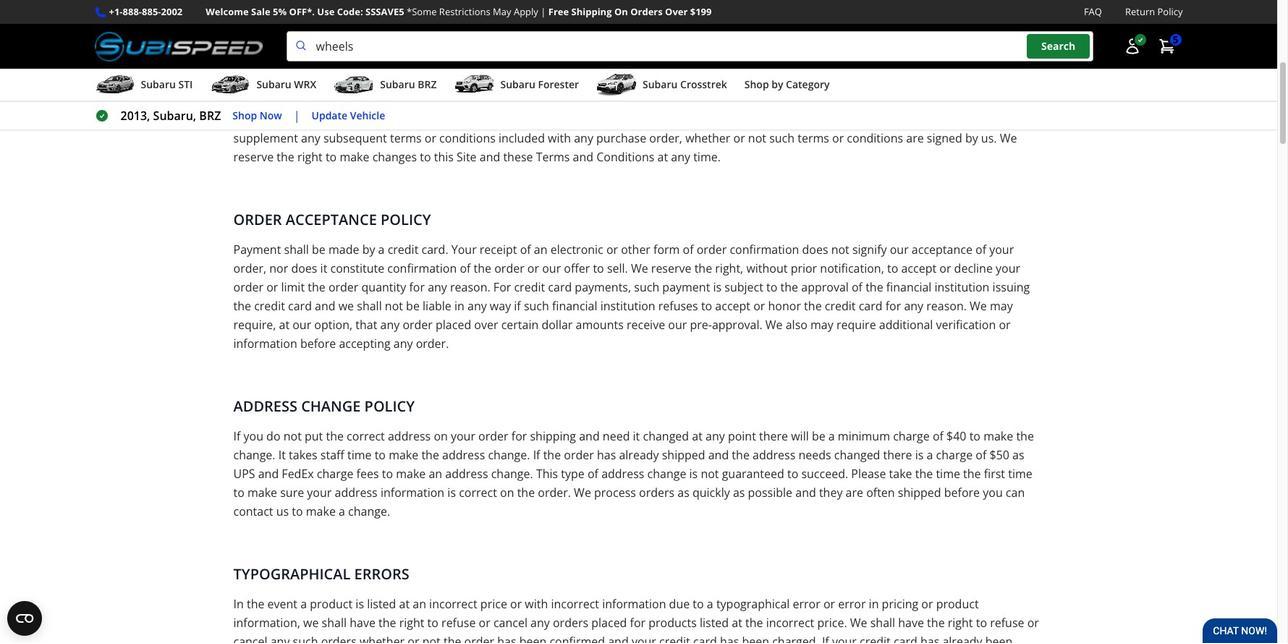 Task type: locate. For each thing, give the bounding box(es) containing it.
and
[[343, 93, 364, 109], [575, 93, 596, 109], [623, 112, 643, 127], [771, 112, 792, 127], [927, 112, 948, 127], [480, 149, 500, 165], [573, 149, 594, 165], [315, 298, 335, 314], [579, 429, 600, 444], [708, 447, 729, 463], [258, 466, 279, 482], [796, 485, 816, 501], [608, 634, 629, 643]]

2013,
[[120, 108, 150, 124]]

subaru inside 'dropdown button'
[[500, 78, 535, 91]]

0 vertical spatial reason.
[[450, 279, 490, 295]]

in right liable at the left of the page
[[454, 298, 465, 314]]

terms and conditions
[[233, 61, 409, 80]]

1 horizontal spatial information
[[381, 485, 444, 501]]

credit down due in the bottom of the page
[[659, 634, 690, 643]]

in inside payment shall be made by a credit card. your receipt of an electronic or other form of order confirmation does not signify our acceptance of your order, nor does it constitute confirmation of the order or our offer to sell. we reserve the right, without prior notification, to accept or decline your order or limit the order quantity for any reason. for credit card payments, such payment is subject to the approval of the financial institution issuing the credit card and we shall not be liable in any way if such financial institution refuses to accept or honor the credit card for any reason. we may require, at our option, that any order placed over certain dollar amounts receive our pre-approval. we also may require additional verification or information before accepting any order.
[[454, 298, 465, 314]]

constitute
[[330, 261, 384, 277]]

order, down subaru crosstrek 'dropdown button' at the top of the page
[[649, 130, 682, 146]]

1 vertical spatial reserve
[[651, 261, 692, 277]]

order, inside the following terms and conditions govern your use of this site and the purchase of products by you through this site. by using this site, placing an order with us, you are indicating your acceptance of the following terms and conditions (the "terms and conditions"). the terms and conditions shall supplement any subsequent terms or conditions included with any purchase order, whether or not such terms or conditions are signed by us. we reserve the right to make changes to this site and these terms and conditions at any time.
[[649, 130, 682, 146]]

shop for shop now
[[233, 108, 257, 122]]

if up this
[[533, 447, 540, 463]]

1 vertical spatial products
[[649, 615, 697, 631]]

are up subsequent
[[334, 112, 352, 127]]

shop inside dropdown button
[[745, 78, 769, 91]]

refuses
[[658, 298, 698, 314]]

may right also
[[811, 317, 834, 333]]

1 horizontal spatial does
[[802, 242, 828, 258]]

1 horizontal spatial have
[[898, 615, 924, 631]]

are left signed
[[906, 130, 924, 146]]

1 refuse from the left
[[442, 615, 476, 631]]

we up option,
[[338, 298, 354, 314]]

subaru left the "crosstrek"
[[643, 78, 678, 91]]

accept up approval.
[[715, 298, 751, 314]]

there up take
[[883, 447, 912, 463]]

order up supplement
[[233, 112, 263, 127]]

order
[[233, 112, 263, 127], [697, 242, 727, 258], [494, 261, 524, 277], [233, 279, 263, 295], [328, 279, 359, 295], [403, 317, 433, 333], [478, 429, 508, 444], [564, 447, 594, 463], [464, 634, 494, 643]]

a subaru crosstrek thumbnail image image
[[596, 74, 637, 96]]

1 horizontal spatial brz
[[418, 78, 437, 91]]

does up prior
[[802, 242, 828, 258]]

0 horizontal spatial shipped
[[662, 447, 705, 463]]

0 vertical spatial cancel
[[493, 615, 528, 631]]

1 subaru from the left
[[141, 78, 176, 91]]

0 horizontal spatial have
[[350, 615, 376, 631]]

type
[[561, 466, 585, 482]]

2 been from the left
[[742, 634, 769, 643]]

certain
[[501, 317, 539, 333]]

1 have from the left
[[350, 615, 376, 631]]

card down limit at left top
[[288, 298, 312, 314]]

shop
[[745, 78, 769, 91], [233, 108, 257, 122]]

0 vertical spatial products
[[687, 93, 735, 109]]

1 vertical spatial be
[[406, 298, 420, 314]]

1 vertical spatial before
[[944, 485, 980, 501]]

any inside "if you do not put the correct address on your order for shipping and need it changed at any point there will be a minimum charge of $40 to make the change. it takes staff time to make the address change. if the order has already shipped and the address needs changed there is a charge of $50 as ups and fedex charge fees to make an address change. this type of address change is not guaranteed to succeed. please take the time the first time to make sure your address information is correct on the order. we process orders as quickly as possible and they are often shipped before you can contact us to make a change."
[[706, 429, 725, 444]]

products inside the following terms and conditions govern your use of this site and the purchase of products by you through this site. by using this site, placing an order with us, you are indicating your acceptance of the following terms and conditions (the "terms and conditions"). the terms and conditions shall supplement any subsequent terms or conditions included with any purchase order, whether or not such terms or conditions are signed by us. we reserve the right to make changes to this site and these terms and conditions at any time.
[[687, 93, 735, 109]]

does up limit at left top
[[291, 261, 317, 277]]

0 vertical spatial order,
[[649, 130, 682, 146]]

shipped up change
[[662, 447, 705, 463]]

0 horizontal spatial order,
[[233, 261, 266, 277]]

0 vertical spatial charge
[[893, 429, 930, 444]]

1 horizontal spatial orders
[[553, 615, 588, 631]]

0 vertical spatial order.
[[416, 336, 449, 352]]

before
[[300, 336, 336, 352], [944, 485, 980, 501]]

an inside payment shall be made by a credit card. your receipt of an electronic or other form of order confirmation does not signify our acceptance of your order, nor does it constitute confirmation of the order or our offer to sell. we reserve the right, without prior notification, to accept or decline your order or limit the order quantity for any reason. for credit card payments, such payment is subject to the approval of the financial institution issuing the credit card and we shall not be liable in any way if such financial institution refuses to accept or honor the credit card for any reason. we may require, at our option, that any order placed over certain dollar amounts receive our pre-approval. we also may require additional verification or information before accepting any order.
[[534, 242, 548, 258]]

there left 'will'
[[759, 429, 788, 444]]

1 horizontal spatial accept
[[901, 261, 937, 277]]

a
[[378, 242, 385, 258], [829, 429, 835, 444], [927, 447, 933, 463], [339, 504, 345, 520], [301, 596, 307, 612], [707, 596, 713, 612]]

0 vertical spatial reserve
[[233, 149, 274, 165]]

$50
[[990, 447, 1010, 463]]

such down through
[[769, 130, 795, 146]]

0 horizontal spatial acceptance
[[438, 112, 499, 127]]

been left confirmed
[[519, 634, 547, 643]]

time
[[347, 447, 372, 463], [936, 466, 960, 482], [1008, 466, 1033, 482]]

made
[[329, 242, 359, 258]]

credit up require,
[[254, 298, 285, 314]]

will
[[791, 429, 809, 444]]

first
[[984, 466, 1005, 482]]

institution down decline
[[935, 279, 990, 295]]

time down $40
[[936, 466, 960, 482]]

2 horizontal spatial be
[[812, 429, 826, 444]]

1 vertical spatial it
[[633, 429, 640, 444]]

by
[[772, 78, 783, 91], [738, 93, 751, 109], [965, 130, 978, 146], [362, 242, 375, 258]]

you right us,
[[311, 112, 331, 127]]

0 vertical spatial already
[[619, 447, 659, 463]]

subaru for subaru wrx
[[256, 78, 291, 91]]

0 horizontal spatial as
[[678, 485, 690, 501]]

1 horizontal spatial reason.
[[927, 298, 967, 314]]

by up constitute at left
[[362, 242, 375, 258]]

charged.
[[772, 634, 819, 643]]

1 horizontal spatial charge
[[893, 429, 930, 444]]

0 vertical spatial we
[[338, 298, 354, 314]]

order. inside payment shall be made by a credit card. your receipt of an electronic or other form of order confirmation does not signify our acceptance of your order, nor does it constitute confirmation of the order or our offer to sell. we reserve the right, without prior notification, to accept or decline your order or limit the order quantity for any reason. for credit card payments, such payment is subject to the approval of the financial institution issuing the credit card and we shall not be liable in any way if such financial institution refuses to accept or honor the credit card for any reason. we may require, at our option, that any order placed over certain dollar amounts receive our pre-approval. we also may require additional verification or information before accepting any order.
[[416, 336, 449, 352]]

you
[[754, 93, 774, 109], [311, 112, 331, 127], [244, 429, 263, 444], [983, 485, 1003, 501]]

not inside in the event a product is listed at an incorrect price or with incorrect information due to a typographical error or error in pricing or product information, we shall have the right to refuse or cancel any orders placed for products listed at the incorrect price. we shall have the right to refuse or cancel any such orders whether or not the order has been confirmed and your credit card has been charged. if your credit card has already be
[[422, 634, 441, 643]]

it left constitute at left
[[320, 261, 327, 277]]

purchase down 'a subaru crosstrek thumbnail image'
[[596, 130, 646, 146]]

make right staff
[[389, 447, 418, 463]]

order up require,
[[233, 279, 263, 295]]

a subaru sti thumbnail image image
[[94, 74, 135, 96]]

be inside "if you do not put the correct address on your order for shipping and need it changed at any point there will be a minimum charge of $40 to make the change. it takes staff time to make the address change. if the order has already shipped and the address needs changed there is a charge of $50 as ups and fedex charge fees to make an address change. this type of address change is not guaranteed to succeed. please take the time the first time to make sure your address information is correct on the order. we process orders as quickly as possible and they are often shipped before you can contact us to make a change."
[[812, 429, 826, 444]]

acceptance
[[286, 210, 377, 230]]

policy
[[1158, 5, 1183, 18]]

1 vertical spatial may
[[811, 317, 834, 333]]

5 subaru from the left
[[643, 78, 678, 91]]

terms down using
[[890, 112, 924, 127]]

pre-
[[690, 317, 712, 333]]

order down price
[[464, 634, 494, 643]]

0 horizontal spatial the
[[233, 93, 253, 109]]

0 horizontal spatial product
[[310, 596, 353, 612]]

the
[[599, 93, 617, 109], [516, 112, 533, 127], [277, 149, 294, 165], [474, 261, 491, 277], [695, 261, 712, 277], [308, 279, 325, 295], [781, 279, 798, 295], [866, 279, 883, 295], [233, 298, 251, 314], [804, 298, 822, 314], [326, 429, 344, 444], [1016, 429, 1034, 444], [421, 447, 439, 463], [543, 447, 561, 463], [732, 447, 750, 463], [915, 466, 933, 482], [963, 466, 981, 482], [517, 485, 535, 501], [247, 596, 264, 612], [379, 615, 396, 631], [745, 615, 763, 631], [927, 615, 945, 631], [444, 634, 461, 643]]

they
[[819, 485, 843, 501]]

0 vertical spatial orders
[[639, 485, 675, 501]]

1 horizontal spatial conditions
[[951, 112, 1009, 127]]

any up over
[[468, 298, 487, 314]]

2 horizontal spatial are
[[906, 130, 924, 146]]

0 vertical spatial institution
[[935, 279, 990, 295]]

change. down shipping
[[488, 447, 530, 463]]

1 horizontal spatial placed
[[591, 615, 627, 631]]

2 error from the left
[[838, 596, 866, 612]]

1 vertical spatial shop
[[233, 108, 257, 122]]

products down the "crosstrek"
[[687, 93, 735, 109]]

be left made
[[312, 242, 326, 258]]

in
[[454, 298, 465, 314], [869, 596, 879, 612]]

with inside in the event a product is listed at an incorrect price or with incorrect information due to a typographical error or error in pricing or product information, we shall have the right to refuse or cancel any orders placed for products listed at the incorrect price. we shall have the right to refuse or cancel any such orders whether or not the order has been confirmed and your credit card has been charged. if your credit card has already be
[[525, 596, 548, 612]]

0 horizontal spatial in
[[454, 298, 465, 314]]

we inside in the event a product is listed at an incorrect price or with incorrect information due to a typographical error or error in pricing or product information, we shall have the right to refuse or cancel any orders placed for products listed at the incorrect price. we shall have the right to refuse or cancel any such orders whether or not the order has been confirmed and your credit card has been charged. if your credit card has already be
[[850, 615, 867, 631]]

0 vertical spatial confirmation
[[730, 242, 799, 258]]

confirmation
[[730, 242, 799, 258], [387, 261, 457, 277]]

subaru up now at top
[[256, 78, 291, 91]]

0 horizontal spatial we
[[303, 615, 319, 631]]

code:
[[337, 5, 363, 18]]

reserve down supplement
[[233, 149, 274, 165]]

1 vertical spatial terms
[[536, 149, 570, 165]]

1 horizontal spatial incorrect
[[551, 596, 599, 612]]

policy for address change policy
[[364, 397, 415, 416]]

brz inside dropdown button
[[418, 78, 437, 91]]

charge
[[893, 429, 930, 444], [936, 447, 973, 463], [317, 466, 353, 482]]

0 horizontal spatial are
[[334, 112, 352, 127]]

3 subaru from the left
[[380, 78, 415, 91]]

1 vertical spatial order,
[[233, 261, 266, 277]]

for inside in the event a product is listed at an incorrect price or with incorrect information due to a typographical error or error in pricing or product information, we shall have the right to refuse or cancel any orders placed for products listed at the incorrect price. we shall have the right to refuse or cancel any such orders whether or not the order has been confirmed and your credit card has been charged. if your credit card has already be
[[630, 615, 646, 631]]

by left us.
[[965, 130, 978, 146]]

products down due in the bottom of the page
[[649, 615, 697, 631]]

placed up confirmed
[[591, 615, 627, 631]]

shipping
[[571, 5, 612, 18]]

as down change
[[678, 485, 690, 501]]

0 vertical spatial placed
[[436, 317, 471, 333]]

order up right,
[[697, 242, 727, 258]]

0 vertical spatial before
[[300, 336, 336, 352]]

reserve inside the following terms and conditions govern your use of this site and the purchase of products by you through this site. by using this site, placing an order with us, you are indicating your acceptance of the following terms and conditions (the "terms and conditions"). the terms and conditions shall supplement any subsequent terms or conditions included with any purchase order, whether or not such terms or conditions are signed by us. we reserve the right to make changes to this site and these terms and conditions at any time.
[[233, 149, 274, 165]]

we
[[338, 298, 354, 314], [303, 615, 319, 631]]

products inside in the event a product is listed at an incorrect price or with incorrect information due to a typographical error or error in pricing or product information, we shall have the right to refuse or cancel any orders placed for products listed at the incorrect price. we shall have the right to refuse or cancel any such orders whether or not the order has been confirmed and your credit card has been charged. if your credit card has already be
[[649, 615, 697, 631]]

placed down liable at the left of the page
[[436, 317, 471, 333]]

card down pricing
[[894, 634, 918, 643]]

may
[[493, 5, 511, 18]]

1 vertical spatial following
[[536, 112, 585, 127]]

conditions down the subaru brz
[[367, 93, 423, 109]]

0 horizontal spatial refuse
[[442, 615, 476, 631]]

reason. up "verification"
[[927, 298, 967, 314]]

we
[[1000, 130, 1017, 146], [631, 261, 648, 277], [970, 298, 987, 314], [766, 317, 783, 333], [574, 485, 591, 501], [850, 615, 867, 631]]

shop up "terms at the top right of page
[[745, 78, 769, 91]]

subject
[[725, 279, 763, 295]]

order. down this
[[538, 485, 571, 501]]

card up require
[[859, 298, 883, 314]]

5 button
[[1151, 32, 1183, 61]]

1 vertical spatial we
[[303, 615, 319, 631]]

shipped
[[662, 447, 705, 463], [898, 485, 941, 501]]

amounts
[[576, 317, 624, 333]]

0 horizontal spatial already
[[619, 447, 659, 463]]

open widget image
[[7, 601, 42, 636]]

1 vertical spatial brz
[[199, 108, 221, 124]]

shall
[[1012, 112, 1036, 127], [284, 242, 309, 258], [357, 298, 382, 314], [322, 615, 347, 631], [870, 615, 895, 631]]

make down subsequent
[[340, 149, 369, 165]]

already inside in the event a product is listed at an incorrect price or with incorrect information due to a typographical error or error in pricing or product information, we shall have the right to refuse or cancel any orders placed for products listed at the incorrect price. we shall have the right to refuse or cancel any such orders whether or not the order has been confirmed and your credit card has been charged. if your credit card has already be
[[943, 634, 983, 643]]

issuing
[[993, 279, 1030, 295]]

these
[[503, 149, 533, 165]]

not
[[748, 130, 766, 146], [831, 242, 849, 258], [385, 298, 403, 314], [283, 429, 302, 444], [701, 466, 719, 482], [422, 634, 441, 643]]

whether inside in the event a product is listed at an incorrect price or with incorrect information due to a typographical error or error in pricing or product information, we shall have the right to refuse or cancel any orders placed for products listed at the incorrect price. we shall have the right to refuse or cancel any such orders whether or not the order has been confirmed and your credit card has been charged. if your credit card has already be
[[360, 634, 405, 643]]

subaru,
[[153, 108, 196, 124]]

1 vertical spatial information
[[381, 485, 444, 501]]

require,
[[233, 317, 276, 333]]

time up "can"
[[1008, 466, 1033, 482]]

change
[[301, 397, 361, 416]]

error
[[793, 596, 821, 612], [838, 596, 866, 612]]

be left liable at the left of the page
[[406, 298, 420, 314]]

changed up change
[[643, 429, 689, 444]]

notification,
[[820, 261, 884, 277]]

2 horizontal spatial if
[[822, 634, 829, 643]]

may
[[990, 298, 1013, 314], [811, 317, 834, 333]]

subaru inside 'dropdown button'
[[643, 78, 678, 91]]

2 vertical spatial if
[[822, 634, 829, 643]]

site left these
[[457, 149, 477, 165]]

conditions
[[319, 61, 409, 80]]

we up "verification"
[[970, 298, 987, 314]]

indicating
[[355, 112, 407, 127]]

institution up receive
[[600, 298, 655, 314]]

shop by category
[[745, 78, 830, 91]]

shop by category button
[[745, 72, 830, 101]]

whether down errors
[[360, 634, 405, 643]]

conditions").
[[795, 112, 864, 127]]

1 horizontal spatial refuse
[[990, 615, 1024, 631]]

accept
[[901, 261, 937, 277], [715, 298, 751, 314]]

1 horizontal spatial confirmation
[[730, 242, 799, 258]]

conditions down subaru crosstrek 'dropdown button' at the top of the page
[[646, 112, 703, 127]]

1 been from the left
[[519, 634, 547, 643]]

be right 'will'
[[812, 429, 826, 444]]

orders
[[639, 485, 675, 501], [553, 615, 588, 631], [321, 634, 357, 643]]

any up confirmed
[[531, 615, 550, 631]]

subaru
[[141, 78, 176, 91], [256, 78, 291, 91], [380, 78, 415, 91], [500, 78, 535, 91], [643, 78, 678, 91]]

the left now at top
[[233, 93, 253, 109]]

price
[[480, 596, 507, 612]]

0 horizontal spatial reason.
[[450, 279, 490, 295]]

make inside the following terms and conditions govern your use of this site and the purchase of products by you through this site. by using this site, placing an order with us, you are indicating your acceptance of the following terms and conditions (the "terms and conditions"). the terms and conditions shall supplement any subsequent terms or conditions included with any purchase order, whether or not such terms or conditions are signed by us. we reserve the right to make changes to this site and these terms and conditions at any time.
[[340, 149, 369, 165]]

1 horizontal spatial error
[[838, 596, 866, 612]]

charge down $40
[[936, 447, 973, 463]]

0 vertical spatial |
[[541, 5, 546, 18]]

0 vertical spatial financial
[[886, 279, 932, 295]]

| left free
[[541, 5, 546, 18]]

2 vertical spatial orders
[[321, 634, 357, 643]]

for
[[493, 279, 511, 295]]

it
[[320, 261, 327, 277], [633, 429, 640, 444]]

button image
[[1124, 38, 1141, 55]]

acceptance up decline
[[912, 242, 973, 258]]

it right need
[[633, 429, 640, 444]]

time.
[[693, 149, 721, 165]]

sell.
[[607, 261, 628, 277]]

such down event
[[293, 634, 318, 643]]

0 vertical spatial does
[[802, 242, 828, 258]]

2 refuse from the left
[[990, 615, 1024, 631]]

listed down errors
[[367, 596, 396, 612]]

0 horizontal spatial information
[[233, 336, 297, 352]]

and inside payment shall be made by a credit card. your receipt of an electronic or other form of order confirmation does not signify our acceptance of your order, nor does it constitute confirmation of the order or our offer to sell. we reserve the right, without prior notification, to accept or decline your order or limit the order quantity for any reason. for credit card payments, such payment is subject to the approval of the financial institution issuing the credit card and we shall not be liable in any way if such financial institution refuses to accept or honor the credit card for any reason. we may require, at our option, that any order placed over certain dollar amounts receive our pre-approval. we also may require additional verification or information before accepting any order.
[[315, 298, 335, 314]]

2013, subaru, brz
[[120, 108, 221, 124]]

already inside "if you do not put the correct address on your order for shipping and need it changed at any point there will be a minimum charge of $40 to make the change. it takes staff time to make the address change. if the order has already shipped and the address needs changed there is a charge of $50 as ups and fedex charge fees to make an address change. this type of address change is not guaranteed to succeed. please take the time the first time to make sure your address information is correct on the order. we process orders as quickly as possible and they are often shipped before you can contact us to make a change."
[[619, 447, 659, 463]]

the down by
[[867, 112, 887, 127]]

shipping
[[530, 429, 576, 444]]

subaru up 'indicating'
[[380, 78, 415, 91]]

change. up ups
[[233, 447, 275, 463]]

point
[[728, 429, 756, 444]]

faq
[[1084, 5, 1102, 18]]

charge down staff
[[317, 466, 353, 482]]

refuse
[[442, 615, 476, 631], [990, 615, 1024, 631]]

1 vertical spatial institution
[[600, 298, 655, 314]]

1 horizontal spatial in
[[869, 596, 879, 612]]

information inside in the event a product is listed at an incorrect price or with incorrect information due to a typographical error or error in pricing or product information, we shall have the right to refuse or cancel any orders placed for products listed at the incorrect price. we shall have the right to refuse or cancel any such orders whether or not the order has been confirmed and your credit card has been charged. if your credit card has already be
[[602, 596, 666, 612]]

0 vertical spatial purchase
[[620, 93, 670, 109]]

acceptance
[[438, 112, 499, 127], [912, 242, 973, 258]]

right inside the following terms and conditions govern your use of this site and the purchase of products by you through this site. by using this site, placing an order with us, you are indicating your acceptance of the following terms and conditions (the "terms and conditions"). the terms and conditions shall supplement any subsequent terms or conditions included with any purchase order, whether or not such terms or conditions are signed by us. we reserve the right to make changes to this site and these terms and conditions at any time.
[[297, 149, 323, 165]]

site.
[[846, 93, 869, 109]]

$40
[[947, 429, 967, 444]]

any up liable at the left of the page
[[428, 279, 447, 295]]

whether up time.
[[685, 130, 730, 146]]

shall inside the following terms and conditions govern your use of this site and the purchase of products by you through this site. by using this site, placing an order with us, you are indicating your acceptance of the following terms and conditions (the "terms and conditions"). the terms and conditions shall supplement any subsequent terms or conditions included with any purchase order, whether or not such terms or conditions are signed by us. we reserve the right to make changes to this site and these terms and conditions at any time.
[[1012, 112, 1036, 127]]

cancel
[[493, 615, 528, 631], [233, 634, 267, 643]]

we down other
[[631, 261, 648, 277]]

0 horizontal spatial accept
[[715, 298, 751, 314]]

financial
[[886, 279, 932, 295], [552, 298, 597, 314]]

search
[[1041, 39, 1076, 53]]

1 vertical spatial site
[[457, 149, 477, 165]]

take
[[889, 466, 912, 482]]

885-
[[142, 5, 161, 18]]

shipped down take
[[898, 485, 941, 501]]

4 subaru from the left
[[500, 78, 535, 91]]

0 vertical spatial terms
[[890, 112, 924, 127]]

0 horizontal spatial whether
[[360, 634, 405, 643]]

in the event a product is listed at an incorrect price or with incorrect information due to a typographical error or error in pricing or product information, we shall have the right to refuse or cancel any orders placed for products listed at the incorrect price. we shall have the right to refuse or cancel any such orders whether or not the order has been confirmed and your credit card has been charged. if your credit card has already be
[[233, 596, 1039, 643]]

right
[[297, 149, 323, 165], [399, 615, 424, 631], [948, 615, 973, 631]]

0 vertical spatial it
[[320, 261, 327, 277]]

1 horizontal spatial listed
[[700, 615, 729, 631]]

0 horizontal spatial be
[[312, 242, 326, 258]]

as right $50
[[1013, 447, 1025, 463]]

are inside "if you do not put the correct address on your order for shipping and need it changed at any point there will be a minimum charge of $40 to make the change. it takes staff time to make the address change. if the order has already shipped and the address needs changed there is a charge of $50 as ups and fedex charge fees to make an address change. this type of address change is not guaranteed to succeed. please take the time the first time to make sure your address information is correct on the order. we process orders as quickly as possible and they are often shipped before you can contact us to make a change."
[[846, 485, 863, 501]]

change.
[[233, 447, 275, 463], [488, 447, 530, 463], [491, 466, 533, 482], [348, 504, 390, 520]]

*some restrictions may apply | free shipping on orders over $199
[[407, 5, 712, 18]]

2 subaru from the left
[[256, 78, 291, 91]]

subaru for subaru forester
[[500, 78, 535, 91]]

signify
[[853, 242, 887, 258]]

+1-
[[109, 5, 123, 18]]

1 horizontal spatial order,
[[649, 130, 682, 146]]

your
[[451, 242, 477, 258]]

1 vertical spatial there
[[883, 447, 912, 463]]

1 horizontal spatial correct
[[459, 485, 497, 501]]

been down typographical
[[742, 634, 769, 643]]

1 horizontal spatial financial
[[886, 279, 932, 295]]

with
[[266, 112, 290, 127], [548, 130, 571, 146], [525, 596, 548, 612]]

this
[[536, 466, 558, 482]]

|
[[541, 5, 546, 18], [294, 108, 300, 124]]

0 horizontal spatial reserve
[[233, 149, 274, 165]]

"terms
[[730, 112, 768, 127]]

0 vertical spatial in
[[454, 298, 465, 314]]



Task type: vqa. For each thing, say whether or not it's contained in the screenshot.
WHETHER to the bottom
yes



Task type: describe. For each thing, give the bounding box(es) containing it.
1 horizontal spatial terms
[[890, 112, 924, 127]]

0 vertical spatial following
[[256, 93, 305, 109]]

off*.
[[289, 5, 315, 18]]

888-
[[123, 5, 142, 18]]

0 horizontal spatial incorrect
[[429, 596, 477, 612]]

change. left this
[[491, 466, 533, 482]]

order. inside "if you do not put the correct address on your order for shipping and need it changed at any point there will be a minimum charge of $40 to make the change. it takes staff time to make the address change. if the order has already shipped and the address needs changed there is a charge of $50 as ups and fedex charge fees to make an address change. this type of address change is not guaranteed to succeed. please take the time the first time to make sure your address information is correct on the order. we process orders as quickly as possible and they are often shipped before you can contact us to make a change."
[[538, 485, 571, 501]]

it inside "if you do not put the correct address on your order for shipping and need it changed at any point there will be a minimum charge of $40 to make the change. it takes staff time to make the address change. if the order has already shipped and the address needs changed there is a charge of $50 as ups and fedex charge fees to make an address change. this type of address change is not guaranteed to succeed. please take the time the first time to make sure your address information is correct on the order. we process orders as quickly as possible and they are often shipped before you can contact us to make a change."
[[633, 429, 640, 444]]

1 horizontal spatial there
[[883, 447, 912, 463]]

before inside payment shall be made by a credit card. your receipt of an electronic or other form of order confirmation does not signify our acceptance of your order, nor does it constitute confirmation of the order or our offer to sell. we reserve the right, without prior notification, to accept or decline your order or limit the order quantity for any reason. for credit card payments, such payment is subject to the approval of the financial institution issuing the credit card and we shall not be liable in any way if such financial institution refuses to accept or honor the credit card for any reason. we may require, at our option, that any order placed over certain dollar amounts receive our pre-approval. we also may require additional verification or information before accepting any order.
[[300, 336, 336, 352]]

free
[[548, 5, 569, 18]]

now
[[260, 108, 282, 122]]

an inside the following terms and conditions govern your use of this site and the purchase of products by you through this site. by using this site, placing an order with us, you are indicating your acceptance of the following terms and conditions (the "terms and conditions"). the terms and conditions shall supplement any subsequent terms or conditions included with any purchase order, whether or not such terms or conditions are signed by us. we reserve the right to make changes to this site and these terms and conditions at any time.
[[1010, 93, 1023, 109]]

using
[[888, 93, 917, 109]]

shop for shop by category
[[745, 78, 769, 91]]

card down typographical
[[693, 634, 717, 643]]

liable
[[423, 298, 451, 314]]

0 vertical spatial correct
[[347, 429, 385, 444]]

terms down 'a subaru crosstrek thumbnail image'
[[588, 112, 620, 127]]

our left option,
[[293, 317, 311, 333]]

at down errors
[[399, 596, 410, 612]]

this left site,
[[920, 93, 940, 109]]

sssave5
[[365, 5, 404, 18]]

5%
[[273, 5, 287, 18]]

sale
[[251, 5, 270, 18]]

1 vertical spatial changed
[[834, 447, 880, 463]]

of down your
[[460, 261, 471, 277]]

subispeed logo image
[[94, 31, 263, 62]]

of down notification,
[[852, 279, 863, 295]]

any right that
[[380, 317, 400, 333]]

search button
[[1027, 34, 1090, 59]]

our left "offer"
[[542, 261, 561, 277]]

terms down conditions").
[[798, 130, 829, 146]]

information inside payment shall be made by a credit card. your receipt of an electronic or other form of order confirmation does not signify our acceptance of your order, nor does it constitute confirmation of the order or our offer to sell. we reserve the right, without prior notification, to accept or decline your order or limit the order quantity for any reason. for credit card payments, such payment is subject to the approval of the financial institution issuing the credit card and we shall not be liable in any way if such financial institution refuses to accept or honor the credit card for any reason. we may require, at our option, that any order placed over certain dollar amounts receive our pre-approval. we also may require additional verification or information before accepting any order.
[[233, 336, 297, 352]]

us.
[[981, 130, 997, 146]]

additional
[[879, 317, 933, 333]]

guaranteed
[[722, 466, 784, 482]]

apply
[[514, 5, 538, 18]]

quickly
[[693, 485, 730, 501]]

it inside payment shall be made by a credit card. your receipt of an electronic or other form of order confirmation does not signify our acceptance of your order, nor does it constitute confirmation of the order or our offer to sell. we reserve the right, without prior notification, to accept or decline your order or limit the order quantity for any reason. for credit card payments, such payment is subject to the approval of the financial institution issuing the credit card and we shall not be liable in any way if such financial institution refuses to accept or honor the credit card for any reason. we may require, at our option, that any order placed over certain dollar amounts receive our pre-approval. we also may require additional verification or information before accepting any order.
[[320, 261, 327, 277]]

of left $50
[[976, 447, 987, 463]]

acceptance inside payment shall be made by a credit card. your receipt of an electronic or other form of order confirmation does not signify our acceptance of your order, nor does it constitute confirmation of the order or our offer to sell. we reserve the right, without prior notification, to accept or decline your order or limit the order quantity for any reason. for credit card payments, such payment is subject to the approval of the financial institution issuing the credit card and we shall not be liable in any way if such financial institution refuses to accept or honor the credit card for any reason. we may require, at our option, that any order placed over certain dollar amounts receive our pre-approval. we also may require additional verification or information before accepting any order.
[[912, 242, 973, 258]]

0 horizontal spatial orders
[[321, 634, 357, 643]]

use
[[494, 93, 513, 109]]

subaru for subaru brz
[[380, 78, 415, 91]]

any up 'additional'
[[904, 298, 924, 314]]

our down refuses
[[668, 317, 687, 333]]

quantity
[[362, 279, 406, 295]]

by inside payment shall be made by a credit card. your receipt of an electronic or other form of order confirmation does not signify our acceptance of your order, nor does it constitute confirmation of the order or our offer to sell. we reserve the right, without prior notification, to accept or decline your order or limit the order quantity for any reason. for credit card payments, such payment is subject to the approval of the financial institution issuing the credit card and we shall not be liable in any way if such financial institution refuses to accept or honor the credit card for any reason. we may require, at our option, that any order placed over certain dollar amounts receive our pre-approval. we also may require additional verification or information before accepting any order.
[[362, 242, 375, 258]]

event
[[267, 596, 298, 612]]

subaru for subaru crosstrek
[[643, 78, 678, 91]]

1 horizontal spatial be
[[406, 298, 420, 314]]

update vehicle button
[[312, 108, 385, 124]]

make right us
[[306, 504, 336, 520]]

change
[[647, 466, 686, 482]]

is inside in the event a product is listed at an incorrect price or with incorrect information due to a typographical error or error in pricing or product information, we shall have the right to refuse or cancel any orders placed for products listed at the incorrect price. we shall have the right to refuse or cancel any such orders whether or not the order has been confirmed and your credit card has been charged. if your credit card has already be
[[356, 596, 364, 612]]

subaru for subaru sti
[[141, 78, 176, 91]]

has inside "if you do not put the correct address on your order for shipping and need it changed at any point there will be a minimum charge of $40 to make the change. it takes staff time to make the address change. if the order has already shipped and the address needs changed there is a charge of $50 as ups and fedex charge fees to make an address change. this type of address change is not guaranteed to succeed. please take the time the first time to make sure your address information is correct on the order. we process orders as quickly as possible and they are often shipped before you can contact us to make a change."
[[597, 447, 616, 463]]

return policy link
[[1125, 4, 1183, 20]]

without
[[746, 261, 788, 277]]

wrx
[[294, 78, 316, 91]]

1 vertical spatial correct
[[459, 485, 497, 501]]

0 vertical spatial there
[[759, 429, 788, 444]]

order inside the following terms and conditions govern your use of this site and the purchase of products by you through this site. by using this site, placing an order with us, you are indicating your acceptance of the following terms and conditions (the "terms and conditions"). the terms and conditions shall supplement any subsequent terms or conditions included with any purchase order, whether or not such terms or conditions are signed by us. we reserve the right to make changes to this site and these terms and conditions at any time.
[[233, 112, 263, 127]]

1 error from the left
[[793, 596, 821, 612]]

information,
[[233, 615, 300, 631]]

a inside payment shall be made by a credit card. your receipt of an electronic or other form of order confirmation does not signify our acceptance of your order, nor does it constitute confirmation of the order or our offer to sell. we reserve the right, without prior notification, to accept or decline your order or limit the order quantity for any reason. for credit card payments, such payment is subject to the approval of the financial institution issuing the credit card and we shall not be liable in any way if such financial institution refuses to accept or honor the credit card for any reason. we may require, at our option, that any order placed over certain dollar amounts receive our pre-approval. we also may require additional verification or information before accepting any order.
[[378, 242, 385, 258]]

of right "receipt"
[[520, 242, 531, 258]]

do
[[266, 429, 280, 444]]

welcome sale 5% off*. use code: sssave5
[[206, 5, 404, 18]]

we inside "if you do not put the correct address on your order for shipping and need it changed at any point there will be a minimum charge of $40 to make the change. it takes staff time to make the address change. if the order has already shipped and the address needs changed there is a charge of $50 as ups and fedex charge fees to make an address change. this type of address change is not guaranteed to succeed. please take the time the first time to make sure your address information is correct on the order. we process orders as quickly as possible and they are often shipped before you can contact us to make a change."
[[574, 485, 591, 501]]

credit up if
[[514, 279, 545, 295]]

this down subaru forester
[[530, 93, 550, 109]]

0 horizontal spatial charge
[[317, 466, 353, 482]]

shop now link
[[233, 108, 282, 124]]

us,
[[293, 112, 308, 127]]

1 vertical spatial listed
[[700, 615, 729, 631]]

over
[[665, 5, 688, 18]]

we inside payment shall be made by a credit card. your receipt of an electronic or other form of order confirmation does not signify our acceptance of your order, nor does it constitute confirmation of the order or our offer to sell. we reserve the right, without prior notification, to accept or decline your order or limit the order quantity for any reason. for credit card payments, such payment is subject to the approval of the financial institution issuing the credit card and we shall not be liable in any way if such financial institution refuses to accept or honor the credit card for any reason. we may require, at our option, that any order placed over certain dollar amounts receive our pre-approval. we also may require additional verification or information before accepting any order.
[[338, 298, 354, 314]]

you left "do"
[[244, 429, 263, 444]]

we inside the following terms and conditions govern your use of this site and the purchase of products by you through this site. by using this site, placing an order with us, you are indicating your acceptance of the following terms and conditions (the "terms and conditions"). the terms and conditions shall supplement any subsequent terms or conditions included with any purchase order, whether or not such terms or conditions are signed by us. we reserve the right to make changes to this site and these terms and conditions at any time.
[[1000, 130, 1017, 146]]

any down the forester
[[574, 130, 593, 146]]

0 horizontal spatial terms
[[536, 149, 570, 165]]

placed inside payment shall be made by a credit card. your receipt of an electronic or other form of order confirmation does not signify our acceptance of your order, nor does it constitute confirmation of the order or our offer to sell. we reserve the right, without prior notification, to accept or decline your order or limit the order quantity for any reason. for credit card payments, such payment is subject to the approval of the financial institution issuing the credit card and we shall not be liable in any way if such financial institution refuses to accept or honor the credit card for any reason. we may require, at our option, that any order placed over certain dollar amounts receive our pre-approval. we also may require additional verification or information before accepting any order.
[[436, 317, 471, 333]]

of right type
[[588, 466, 599, 482]]

1 horizontal spatial shipped
[[898, 485, 941, 501]]

2 have from the left
[[898, 615, 924, 631]]

use
[[317, 5, 335, 18]]

this up conditions").
[[823, 93, 843, 109]]

1 vertical spatial |
[[294, 108, 300, 124]]

placed inside in the event a product is listed at an incorrect price or with incorrect information due to a typographical error or error in pricing or product information, we shall have the right to refuse or cancel any orders placed for products listed at the incorrect price. we shall have the right to refuse or cancel any such orders whether or not the order has been confirmed and your credit card has been charged. if your credit card has already be
[[591, 615, 627, 631]]

such inside the following terms and conditions govern your use of this site and the purchase of products by you through this site. by using this site, placing an order with us, you are indicating your acceptance of the following terms and conditions (the "terms and conditions"). the terms and conditions shall supplement any subsequent terms or conditions included with any purchase order, whether or not such terms or conditions are signed by us. we reserve the right to make changes to this site and these terms and conditions at any time.
[[769, 130, 795, 146]]

such right if
[[524, 298, 549, 314]]

update
[[312, 108, 347, 122]]

we inside in the event a product is listed at an incorrect price or with incorrect information due to a typographical error or error in pricing or product information, we shall have the right to refuse or cancel any orders placed for products listed at the incorrect price. we shall have the right to refuse or cancel any such orders whether or not the order has been confirmed and your credit card has been charged. if your credit card has already be
[[303, 615, 319, 631]]

conditions down by
[[847, 130, 903, 146]]

make up contact
[[247, 485, 277, 501]]

1 horizontal spatial cancel
[[493, 615, 528, 631]]

subaru brz button
[[334, 72, 437, 101]]

information inside "if you do not put the correct address on your order for shipping and need it changed at any point there will be a minimum charge of $40 to make the change. it takes staff time to make the address change. if the order has already shipped and the address needs changed there is a charge of $50 as ups and fedex charge fees to make an address change. this type of address change is not guaranteed to succeed. please take the time the first time to make sure your address information is correct on the order. we process orders as quickly as possible and they are often shipped before you can contact us to make a change."
[[381, 485, 444, 501]]

errors
[[354, 565, 409, 584]]

subaru forester button
[[454, 72, 579, 101]]

an inside in the event a product is listed at an incorrect price or with incorrect information due to a typographical error or error in pricing or product information, we shall have the right to refuse or cancel any orders placed for products listed at the incorrect price. we shall have the right to refuse or cancel any such orders whether or not the order has been confirmed and your credit card has been charged. if your credit card has already be
[[413, 596, 426, 612]]

minimum
[[838, 429, 890, 444]]

1 horizontal spatial the
[[867, 112, 887, 127]]

0 vertical spatial shipped
[[662, 447, 705, 463]]

2 horizontal spatial charge
[[936, 447, 973, 463]]

us
[[276, 504, 289, 520]]

1 horizontal spatial time
[[936, 466, 960, 482]]

subaru sti
[[141, 78, 193, 91]]

a subaru brz thumbnail image image
[[334, 74, 374, 96]]

1 vertical spatial purchase
[[596, 130, 646, 146]]

credit left card.
[[388, 242, 419, 258]]

acceptance inside the following terms and conditions govern your use of this site and the purchase of products by you through this site. by using this site, placing an order with us, you are indicating your acceptance of the following terms and conditions (the "terms and conditions"). the terms and conditions shall supplement any subsequent terms or conditions included with any purchase order, whether or not such terms or conditions are signed by us. we reserve the right to make changes to this site and these terms and conditions at any time.
[[438, 112, 499, 127]]

often
[[866, 485, 895, 501]]

for inside "if you do not put the correct address on your order for shipping and need it changed at any point there will be a minimum charge of $40 to make the change. it takes staff time to make the address change. if the order has already shipped and the address needs changed there is a charge of $50 as ups and fedex charge fees to make an address change. this type of address change is not guaranteed to succeed. please take the time the first time to make sure your address information is correct on the order. we process orders as quickly as possible and they are often shipped before you can contact us to make a change."
[[511, 429, 527, 444]]

by inside dropdown button
[[772, 78, 783, 91]]

of right use
[[516, 93, 527, 109]]

1 horizontal spatial on
[[500, 485, 514, 501]]

card down "offer"
[[548, 279, 572, 295]]

0 vertical spatial be
[[312, 242, 326, 258]]

make up $50
[[984, 429, 1013, 444]]

can
[[1006, 485, 1025, 501]]

a subaru forester thumbnail image image
[[454, 74, 495, 96]]

1 horizontal spatial right
[[399, 615, 424, 631]]

that
[[356, 317, 377, 333]]

1 product from the left
[[310, 596, 353, 612]]

any down information,
[[270, 634, 290, 643]]

reserve inside payment shall be made by a credit card. your receipt of an electronic or other form of order confirmation does not signify our acceptance of your order, nor does it constitute confirmation of the order or our offer to sell. we reserve the right, without prior notification, to accept or decline your order or limit the order quantity for any reason. for credit card payments, such payment is subject to the approval of the financial institution issuing the credit card and we shall not be liable in any way if such financial institution refuses to accept or honor the credit card for any reason. we may require, at our option, that any order placed over certain dollar amounts receive our pre-approval. we also may require additional verification or information before accepting any order.
[[651, 261, 692, 277]]

dollar
[[542, 317, 573, 333]]

before inside "if you do not put the correct address on your order for shipping and need it changed at any point there will be a minimum charge of $40 to make the change. it takes staff time to make the address change. if the order has already shipped and the address needs changed there is a charge of $50 as ups and fedex charge fees to make an address change. this type of address change is not guaranteed to succeed. please take the time the first time to make sure your address information is correct on the order. we process orders as quickly as possible and they are often shipped before you can contact us to make a change."
[[944, 485, 980, 501]]

return
[[1125, 5, 1155, 18]]

order acceptance policy
[[233, 210, 431, 230]]

on
[[614, 5, 628, 18]]

1 horizontal spatial as
[[733, 485, 745, 501]]

possible
[[748, 485, 793, 501]]

not inside the following terms and conditions govern your use of this site and the purchase of products by you through this site. by using this site, placing an order with us, you are indicating your acceptance of the following terms and conditions (the "terms and conditions"). the terms and conditions shall supplement any subsequent terms or conditions included with any purchase order, whether or not such terms or conditions are signed by us. we reserve the right to make changes to this site and these terms and conditions at any time.
[[748, 130, 766, 146]]

order up the for on the left
[[494, 261, 524, 277]]

in
[[233, 596, 244, 612]]

at inside the following terms and conditions govern your use of this site and the purchase of products by you through this site. by using this site, placing an order with us, you are indicating your acceptance of the following terms and conditions (the "terms and conditions"). the terms and conditions shall supplement any subsequent terms or conditions included with any purchase order, whether or not such terms or conditions are signed by us. we reserve the right to make changes to this site and these terms and conditions at any time.
[[658, 149, 668, 165]]

conditions down the govern
[[439, 130, 496, 146]]

0 horizontal spatial changed
[[643, 429, 689, 444]]

vehicle
[[350, 108, 385, 122]]

0 horizontal spatial conditions
[[597, 149, 655, 165]]

0 horizontal spatial may
[[811, 317, 834, 333]]

in inside in the event a product is listed at an incorrect price or with incorrect information due to a typographical error or error in pricing or product information, we shall have the right to refuse or cancel any orders placed for products listed at the incorrect price. we shall have the right to refuse or cancel any such orders whether or not the order has been confirmed and your credit card has been charged. if your credit card has already be
[[869, 596, 879, 612]]

search input field
[[286, 31, 1093, 62]]

order down constitute at left
[[328, 279, 359, 295]]

sti
[[178, 78, 193, 91]]

0 horizontal spatial cancel
[[233, 634, 267, 643]]

payment shall be made by a credit card. your receipt of an electronic or other form of order confirmation does not signify our acceptance of your order, nor does it constitute confirmation of the order or our offer to sell. we reserve the right, without prior notification, to accept or decline your order or limit the order quantity for any reason. for credit card payments, such payment is subject to the approval of the financial institution issuing the credit card and we shall not be liable in any way if such financial institution refuses to accept or honor the credit card for any reason. we may require, at our option, that any order placed over certain dollar amounts receive our pre-approval. we also may require additional verification or information before accepting any order.
[[233, 242, 1030, 352]]

verification
[[936, 317, 996, 333]]

need
[[603, 429, 630, 444]]

2 product from the left
[[936, 596, 979, 612]]

0 vertical spatial conditions
[[951, 112, 1009, 127]]

please
[[851, 466, 886, 482]]

0 horizontal spatial institution
[[600, 298, 655, 314]]

0 horizontal spatial listed
[[367, 596, 396, 612]]

of up decline
[[976, 242, 986, 258]]

make right fees
[[396, 466, 426, 482]]

an inside "if you do not put the correct address on your order for shipping and need it changed at any point there will be a minimum charge of $40 to make the change. it takes staff time to make the address change. if the order has already shipped and the address needs changed there is a charge of $50 as ups and fedex charge fees to make an address change. this type of address change is not guaranteed to succeed. please take the time the first time to make sure your address information is correct on the order. we process orders as quickly as possible and they are often shipped before you can contact us to make a change."
[[429, 466, 442, 482]]

1 vertical spatial accept
[[715, 298, 751, 314]]

whether inside the following terms and conditions govern your use of this site and the purchase of products by you through this site. by using this site, placing an order with us, you are indicating your acceptance of the following terms and conditions (the "terms and conditions"). the terms and conditions shall supplement any subsequent terms or conditions included with any purchase order, whether or not such terms or conditions are signed by us. we reserve the right to make changes to this site and these terms and conditions at any time.
[[685, 130, 730, 146]]

over
[[474, 317, 498, 333]]

if inside in the event a product is listed at an incorrect price or with incorrect information due to a typographical error or error in pricing or product information, we shall have the right to refuse or cancel any orders placed for products listed at the incorrect price. we shall have the right to refuse or cancel any such orders whether or not the order has been confirmed and your credit card has been charged. if your credit card has already be
[[822, 634, 829, 643]]

of left $40
[[933, 429, 944, 444]]

of down the 'subaru crosstrek'
[[673, 93, 684, 109]]

2 horizontal spatial as
[[1013, 447, 1025, 463]]

you up "terms at the top right of page
[[754, 93, 774, 109]]

and inside in the event a product is listed at an incorrect price or with incorrect information due to a typographical error or error in pricing or product information, we shall have the right to refuse or cancel any orders placed for products listed at the incorrect price. we shall have the right to refuse or cancel any such orders whether or not the order has been confirmed and your credit card has been charged. if your credit card has already be
[[608, 634, 629, 643]]

due
[[669, 596, 690, 612]]

order
[[233, 210, 282, 230]]

change. down fees
[[348, 504, 390, 520]]

subaru wrx button
[[210, 72, 316, 101]]

orders inside "if you do not put the correct address on your order for shipping and need it changed at any point there will be a minimum charge of $40 to make the change. it takes staff time to make the address change. if the order has already shipped and the address needs changed there is a charge of $50 as ups and fedex charge fees to make an address change. this type of address change is not guaranteed to succeed. please take the time the first time to make sure your address information is correct on the order. we process orders as quickly as possible and they are often shipped before you can contact us to make a change."
[[639, 485, 675, 501]]

+1-888-885-2002 link
[[109, 4, 183, 20]]

receipt
[[480, 242, 517, 258]]

credit down pricing
[[860, 634, 891, 643]]

card.
[[422, 242, 448, 258]]

takes
[[289, 447, 317, 463]]

any left time.
[[671, 149, 690, 165]]

of down use
[[502, 112, 513, 127]]

0 horizontal spatial brz
[[199, 108, 221, 124]]

0 horizontal spatial site
[[457, 149, 477, 165]]

subsequent
[[323, 130, 387, 146]]

by up "terms at the top right of page
[[738, 93, 751, 109]]

of right form
[[683, 242, 694, 258]]

staff
[[320, 447, 344, 463]]

order inside in the event a product is listed at an incorrect price or with incorrect information due to a typographical error or error in pricing or product information, we shall have the right to refuse or cancel any orders placed for products listed at the incorrect price. we shall have the right to refuse or cancel any such orders whether or not the order has been confirmed and your credit card has been charged. if your credit card has already be
[[464, 634, 494, 643]]

subaru crosstrek button
[[596, 72, 727, 101]]

terms up changes
[[390, 130, 422, 146]]

we down honor
[[766, 317, 783, 333]]

such up refuses
[[634, 279, 659, 295]]

such inside in the event a product is listed at an incorrect price or with incorrect information due to a typographical error or error in pricing or product information, we shall have the right to refuse or cancel any orders placed for products listed at the incorrect price. we shall have the right to refuse or cancel any such orders whether or not the order has been confirmed and your credit card has been charged. if your credit card has already be
[[293, 634, 318, 643]]

0 vertical spatial site
[[553, 93, 572, 109]]

typographical errors
[[233, 565, 409, 584]]

0 vertical spatial with
[[266, 112, 290, 127]]

you down first
[[983, 485, 1003, 501]]

terms
[[233, 61, 280, 80]]

order up type
[[564, 447, 594, 463]]

the following terms and conditions govern your use of this site and the purchase of products by you through this site. by using this site, placing an order with us, you are indicating your acceptance of the following terms and conditions (the "terms and conditions"). the terms and conditions shall supplement any subsequent terms or conditions included with any purchase order, whether or not such terms or conditions are signed by us. we reserve the right to make changes to this site and these terms and conditions at any time.
[[233, 93, 1036, 165]]

orders
[[630, 5, 663, 18]]

2 horizontal spatial right
[[948, 615, 973, 631]]

process
[[594, 485, 636, 501]]

category
[[786, 78, 830, 91]]

credit down approval
[[825, 298, 856, 314]]

receive
[[627, 317, 665, 333]]

2 horizontal spatial time
[[1008, 466, 1033, 482]]

2 horizontal spatial incorrect
[[766, 615, 814, 631]]

terms down "wrx"
[[308, 93, 340, 109]]

1 vertical spatial with
[[548, 130, 571, 146]]

1 horizontal spatial |
[[541, 5, 546, 18]]

pricing
[[882, 596, 919, 612]]

0 vertical spatial the
[[233, 93, 253, 109]]

0 horizontal spatial time
[[347, 447, 372, 463]]

is inside payment shall be made by a credit card. your receipt of an electronic or other form of order confirmation does not signify our acceptance of your order, nor does it constitute confirmation of the order or our offer to sell. we reserve the right, without prior notification, to accept or decline your order or limit the order quantity for any reason. for credit card payments, such payment is subject to the approval of the financial institution issuing the credit card and we shall not be liable in any way if such financial institution refuses to accept or honor the credit card for any reason. we may require, at our option, that any order placed over certain dollar amounts receive our pre-approval. we also may require additional verification or information before accepting any order.
[[713, 279, 722, 295]]

sure
[[280, 485, 304, 501]]

order down liable at the left of the page
[[403, 317, 433, 333]]

1 horizontal spatial if
[[533, 447, 540, 463]]

shop now
[[233, 108, 282, 122]]

any down us,
[[301, 130, 320, 146]]

any right accepting
[[394, 336, 413, 352]]

0 vertical spatial on
[[434, 429, 448, 444]]

order left shipping
[[478, 429, 508, 444]]

way
[[490, 298, 511, 314]]

1 vertical spatial orders
[[553, 615, 588, 631]]

our right signify
[[890, 242, 909, 258]]

a subaru wrx thumbnail image image
[[210, 74, 251, 96]]

0 vertical spatial if
[[233, 429, 241, 444]]

0 vertical spatial may
[[990, 298, 1013, 314]]

changes
[[372, 149, 417, 165]]

0 horizontal spatial confirmation
[[387, 261, 457, 277]]

5
[[1173, 33, 1179, 47]]

at down typographical
[[732, 615, 742, 631]]

at inside payment shall be made by a credit card. your receipt of an electronic or other form of order confirmation does not signify our acceptance of your order, nor does it constitute confirmation of the order or our offer to sell. we reserve the right, without prior notification, to accept or decline your order or limit the order quantity for any reason. for credit card payments, such payment is subject to the approval of the financial institution issuing the credit card and we shall not be liable in any way if such financial institution refuses to accept or honor the credit card for any reason. we may require, at our option, that any order placed over certain dollar amounts receive our pre-approval. we also may require additional verification or information before accepting any order.
[[279, 317, 290, 333]]

this right changes
[[434, 149, 454, 165]]

policy for order acceptance policy
[[381, 210, 431, 230]]

1 vertical spatial financial
[[552, 298, 597, 314]]

order, inside payment shall be made by a credit card. your receipt of an electronic or other form of order confirmation does not signify our acceptance of your order, nor does it constitute confirmation of the order or our offer to sell. we reserve the right, without prior notification, to accept or decline your order or limit the order quantity for any reason. for credit card payments, such payment is subject to the approval of the financial institution issuing the credit card and we shall not be liable in any way if such financial institution refuses to accept or honor the credit card for any reason. we may require, at our option, that any order placed over certain dollar amounts receive our pre-approval. we also may require additional verification or information before accepting any order.
[[233, 261, 266, 277]]

fees
[[356, 466, 379, 482]]

through
[[777, 93, 820, 109]]

1 vertical spatial reason.
[[927, 298, 967, 314]]

contact
[[233, 504, 273, 520]]

address change policy
[[233, 397, 415, 416]]

1 vertical spatial does
[[291, 261, 317, 277]]

ups
[[233, 466, 255, 482]]

at inside "if you do not put the correct address on your order for shipping and need it changed at any point there will be a minimum charge of $40 to make the change. it takes staff time to make the address change. if the order has already shipped and the address needs changed there is a charge of $50 as ups and fedex charge fees to make an address change. this type of address change is not guaranteed to succeed. please take the time the first time to make sure your address information is correct on the order. we process orders as quickly as possible and they are often shipped before you can contact us to make a change."
[[692, 429, 703, 444]]



